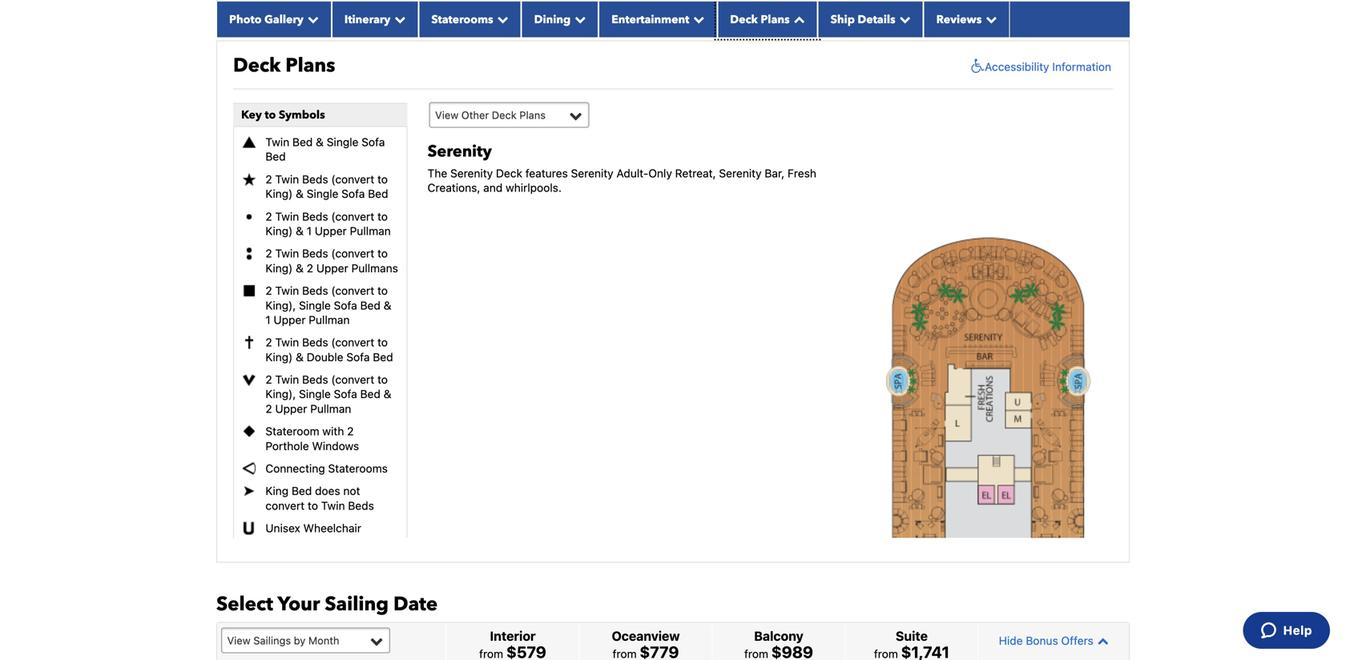 Task type: describe. For each thing, give the bounding box(es) containing it.
key
[[241, 107, 262, 122]]

staterooms inside staterooms dropdown button
[[431, 12, 493, 27]]

chevron up image for hide bonus offers
[[1094, 635, 1109, 647]]

1 inside 2 twin beds (convert to king) & 1 upper pullman
[[307, 224, 312, 238]]

only
[[649, 167, 672, 180]]

2 twin beds (convert to king), single sofa bed & 1 upper pullman
[[266, 284, 391, 327]]

view other deck plans
[[435, 109, 546, 121]]

2 twin beds (convert to king) & 1 upper pullman
[[266, 210, 391, 238]]

pullman for 2 twin beds (convert to king), single sofa bed & 2 upper pullman
[[310, 402, 351, 415]]

to for 2 twin beds (convert to king) & double sofa bed
[[377, 336, 388, 349]]

deck inside dropdown button
[[730, 12, 758, 27]]

king) for 2 twin beds (convert to king) & 1 upper pullman
[[266, 224, 293, 238]]

& inside 2 twin beds (convert to king) & 1 upper pullman
[[296, 224, 304, 238]]

select
[[216, 591, 273, 618]]

month
[[308, 635, 339, 647]]

itinerary
[[344, 12, 391, 27]]

(convert for 2 twin beds (convert to king) & single sofa bed
[[331, 173, 374, 186]]

(convert for 2 twin beds (convert to king) & double sofa bed
[[331, 336, 374, 349]]

wheelchair
[[303, 522, 361, 535]]

chevron down image inside "reviews" dropdown button
[[982, 13, 997, 25]]

2 vertical spatial plans
[[520, 109, 546, 121]]

(convert for 2 twin beds (convert to king), single sofa bed & 1 upper pullman
[[331, 284, 374, 297]]

balcony
[[754, 629, 804, 644]]

whirlpools.
[[506, 181, 562, 194]]

bed inside king bed does not convert to twin beds
[[292, 485, 312, 498]]

(convert for 2 twin beds (convert to king), single sofa bed & 2 upper pullman
[[331, 373, 374, 386]]

king) for 2 twin beds (convert to king) & double sofa bed
[[266, 350, 293, 364]]

2 twin beds (convert to king) & single sofa bed
[[266, 173, 388, 200]]

(convert for 2 twin beds (convert to king) & 2 upper pullmans
[[331, 247, 374, 260]]

interior
[[490, 629, 536, 644]]

view for view sailings by month
[[227, 635, 251, 647]]

serenity left adult-
[[571, 167, 614, 180]]

sailings
[[253, 635, 291, 647]]

king) for 2 twin beds (convert to king) & 2 upper pullmans
[[266, 262, 293, 275]]

connecting
[[266, 462, 325, 475]]

symbols
[[279, 107, 325, 122]]

to inside king bed does not convert to twin beds
[[308, 499, 318, 512]]

chevron down image for entertainment
[[689, 13, 705, 25]]

& inside 2 twin beds (convert to king) & single sofa bed
[[296, 187, 304, 200]]

beds for 2 twin beds (convert to king) & single sofa bed
[[302, 173, 328, 186]]

king
[[266, 485, 289, 498]]

deck plans button
[[717, 1, 818, 37]]

retreat,
[[675, 167, 716, 180]]

hide bonus offers
[[999, 634, 1094, 647]]

photo gallery button
[[216, 1, 332, 37]]

ship details button
[[818, 1, 924, 37]]

chevron down image for gallery
[[304, 13, 319, 25]]

1 inside '2 twin beds (convert to king), single sofa bed & 1 upper pullman'
[[266, 313, 271, 327]]

accessible
[[266, 536, 321, 550]]

itinerary button
[[332, 1, 419, 37]]

king), for 2
[[266, 388, 296, 401]]

king), for 1
[[266, 299, 296, 312]]

details
[[858, 12, 896, 27]]

hide
[[999, 634, 1023, 647]]

offers
[[1061, 634, 1094, 647]]

upper inside 2 twin beds (convert to king), single sofa bed & 2 upper pullman
[[275, 402, 307, 415]]

double
[[307, 350, 343, 364]]

unisex wheelchair accessible restroom
[[266, 522, 374, 550]]

2 for 2 twin beds (convert to king), single sofa bed & 1 upper pullman
[[266, 284, 272, 297]]

gallery
[[264, 12, 304, 27]]

fresh
[[788, 167, 817, 180]]

creations,
[[428, 181, 480, 194]]

chevron down image for staterooms
[[493, 13, 509, 25]]

serenity the serenity deck features serenity adult-only retreat, serenity bar, fresh creations, and whirlpools.
[[428, 141, 817, 194]]

adult-
[[617, 167, 649, 180]]

& inside 2 twin beds (convert to king), single sofa bed & 2 upper pullman
[[384, 388, 391, 401]]

information
[[1052, 60, 1112, 73]]

2 twin beds (convert to king) & 2 upper pullmans
[[266, 247, 398, 275]]

bed down key to symbols
[[266, 150, 286, 163]]

to for 2 twin beds (convert to king), single sofa bed & 2 upper pullman
[[377, 373, 388, 386]]

pullman inside 2 twin beds (convert to king) & 1 upper pullman
[[350, 224, 391, 238]]

plans inside dropdown button
[[761, 12, 790, 27]]

with
[[322, 425, 344, 438]]

unisex
[[266, 522, 300, 535]]

entertainment
[[612, 12, 689, 27]]

accessibility information
[[985, 60, 1112, 73]]

& inside 2 twin beds (convert to king) & double sofa bed
[[296, 350, 304, 364]]

sofa inside '2 twin beds (convert to king), single sofa bed & 1 upper pullman'
[[334, 299, 357, 312]]

bed inside 2 twin beds (convert to king) & single sofa bed
[[368, 187, 388, 200]]

beds for 2 twin beds (convert to king) & double sofa bed
[[302, 336, 328, 349]]

to for 2 twin beds (convert to king) & single sofa bed
[[377, 173, 388, 186]]

chevron down image for dining
[[571, 13, 586, 25]]

features
[[526, 167, 568, 180]]

the
[[428, 167, 447, 180]]

twin for 2 twin beds (convert to king) & double sofa bed
[[275, 336, 299, 349]]

to for 2 twin beds (convert to king) & 1 upper pullman
[[377, 210, 388, 223]]



Task type: vqa. For each thing, say whether or not it's contained in the screenshot.
York, at the bottom left of the page
no



Task type: locate. For each thing, give the bounding box(es) containing it.
other
[[461, 109, 489, 121]]

upper inside 2 twin beds (convert to king) & 1 upper pullman
[[315, 224, 347, 238]]

chevron down image inside staterooms dropdown button
[[493, 13, 509, 25]]

upper inside 2 twin beds (convert to king) & 2 upper pullmans
[[316, 262, 348, 275]]

twin down does
[[321, 499, 345, 512]]

deck plans inside dropdown button
[[730, 12, 790, 27]]

twin down 2 twin beds (convert to king) & double sofa bed
[[275, 373, 299, 386]]

to inside 2 twin beds (convert to king) & 1 upper pullman
[[377, 210, 388, 223]]

upper inside '2 twin beds (convert to king), single sofa bed & 1 upper pullman'
[[274, 313, 306, 327]]

(convert inside 2 twin beds (convert to king) & single sofa bed
[[331, 173, 374, 186]]

(convert inside 2 twin beds (convert to king) & 2 upper pullmans
[[331, 247, 374, 260]]

view inside view other deck plans link
[[435, 109, 459, 121]]

entertainment button
[[599, 1, 717, 37]]

(convert down 2 twin beds (convert to king) & single sofa bed
[[331, 210, 374, 223]]

king), inside 2 twin beds (convert to king), single sofa bed & 2 upper pullman
[[266, 388, 296, 401]]

twin for 2 twin beds (convert to king), single sofa bed & 1 upper pullman
[[275, 284, 299, 297]]

king bed does not convert to twin beds
[[266, 485, 374, 512]]

2 king) from the top
[[266, 224, 293, 238]]

bed down 2 twin beds (convert to king) & double sofa bed
[[360, 388, 381, 401]]

bar,
[[765, 167, 785, 180]]

upper
[[315, 224, 347, 238], [316, 262, 348, 275], [274, 313, 306, 327], [275, 402, 307, 415]]

twin down 2 twin beds (convert to king) & single sofa bed
[[275, 210, 299, 223]]

king) inside 2 twin beds (convert to king) & 1 upper pullman
[[266, 224, 293, 238]]

2 for 2 twin beds (convert to king) & 1 upper pullman
[[266, 210, 272, 223]]

twin inside 2 twin beds (convert to king) & double sofa bed
[[275, 336, 299, 349]]

bed up convert
[[292, 485, 312, 498]]

pullman up 2 twin beds (convert to king) & double sofa bed
[[309, 313, 350, 327]]

chevron up image for deck plans
[[790, 13, 805, 25]]

beds for 2 twin beds (convert to king), single sofa bed & 1 upper pullman
[[302, 284, 328, 297]]

king), up 2 twin beds (convert to king) & double sofa bed
[[266, 299, 296, 312]]

3 (convert from the top
[[331, 247, 374, 260]]

pullman inside '2 twin beds (convert to king), single sofa bed & 1 upper pullman'
[[309, 313, 350, 327]]

0 horizontal spatial view
[[227, 635, 251, 647]]

1 vertical spatial deck plans
[[233, 52, 335, 79]]

twin for 2 twin beds (convert to king) & 2 upper pullmans
[[275, 247, 299, 260]]

1 king) from the top
[[266, 187, 293, 200]]

single down double
[[299, 388, 331, 401]]

plans up symbols
[[285, 52, 335, 79]]

single inside '2 twin beds (convert to king), single sofa bed & 1 upper pullman'
[[299, 299, 331, 312]]

chevron down image
[[304, 13, 319, 25], [896, 13, 911, 25], [982, 13, 997, 25]]

deck inside serenity the serenity deck features serenity adult-only retreat, serenity bar, fresh creations, and whirlpools.
[[496, 167, 522, 180]]

1 chevron down image from the left
[[391, 13, 406, 25]]

chevron up image inside 'deck plans' dropdown button
[[790, 13, 805, 25]]

twin inside '2 twin beds (convert to king), single sofa bed & 1 upper pullman'
[[275, 284, 299, 297]]

chevron down image left entertainment
[[571, 13, 586, 25]]

2 twin beds (convert to king), single sofa bed & 2 upper pullman
[[266, 373, 391, 415]]

1 vertical spatial pullman
[[309, 313, 350, 327]]

1 chevron down image from the left
[[304, 13, 319, 25]]

2 for 2 twin beds (convert to king), single sofa bed & 2 upper pullman
[[266, 373, 272, 386]]

(convert inside 2 twin beds (convert to king) & double sofa bed
[[331, 336, 374, 349]]

twin down key to symbols
[[266, 135, 289, 149]]

chevron down image for details
[[896, 13, 911, 25]]

chevron down image inside the entertainment dropdown button
[[689, 13, 705, 25]]

king) inside 2 twin beds (convert to king) & double sofa bed
[[266, 350, 293, 364]]

king) up '2 twin beds (convert to king), single sofa bed & 1 upper pullman'
[[266, 262, 293, 275]]

& up 2 twin beds (convert to king) & 1 upper pullman
[[296, 187, 304, 200]]

king), inside '2 twin beds (convert to king), single sofa bed & 1 upper pullman'
[[266, 299, 296, 312]]

2 for 2 twin beds (convert to king) & 2 upper pullmans
[[266, 247, 272, 260]]

beds for 2 twin beds (convert to king) & 2 upper pullmans
[[302, 247, 328, 260]]

king),
[[266, 299, 296, 312], [266, 388, 296, 401]]

1 up 2 twin beds (convert to king) & 2 upper pullmans
[[307, 224, 312, 238]]

twin inside 2 twin beds (convert to king) & single sofa bed
[[275, 173, 299, 186]]

sofa up 2 twin beds (convert to king) & 1 upper pullman
[[342, 187, 365, 200]]

dining button
[[521, 1, 599, 37]]

beds down double
[[302, 373, 328, 386]]

0 vertical spatial staterooms
[[431, 12, 493, 27]]

accessibility
[[985, 60, 1049, 73]]

0 vertical spatial view
[[435, 109, 459, 121]]

chevron down image inside "itinerary" dropdown button
[[391, 13, 406, 25]]

serenity left bar, on the right top of page
[[719, 167, 762, 180]]

(convert down the pullmans
[[331, 284, 374, 297]]

date
[[394, 591, 438, 618]]

1 horizontal spatial plans
[[520, 109, 546, 121]]

beds down 2 twin beds (convert to king) & single sofa bed
[[302, 210, 328, 223]]

twin inside "twin bed & single sofa bed"
[[266, 135, 289, 149]]

bed down the pullmans
[[360, 299, 381, 312]]

0 horizontal spatial staterooms
[[328, 462, 388, 475]]

view sailings by month link
[[221, 628, 390, 654]]

1 horizontal spatial view
[[435, 109, 459, 121]]

bed
[[292, 135, 313, 149], [266, 150, 286, 163], [368, 187, 388, 200], [360, 299, 381, 312], [373, 350, 393, 364], [360, 388, 381, 401], [292, 485, 312, 498]]

2 chevron down image from the left
[[896, 13, 911, 25]]

king) inside 2 twin beds (convert to king) & 2 upper pullmans
[[266, 262, 293, 275]]

1 vertical spatial staterooms
[[328, 462, 388, 475]]

view
[[435, 109, 459, 121], [227, 635, 251, 647]]

pullman up the pullmans
[[350, 224, 391, 238]]

4 (convert from the top
[[331, 284, 374, 297]]

sofa down 2 twin beds (convert to king) & 2 upper pullmans
[[334, 299, 357, 312]]

1 vertical spatial 1
[[266, 313, 271, 327]]

pullman inside 2 twin beds (convert to king), single sofa bed & 2 upper pullman
[[310, 402, 351, 415]]

serenity up the
[[428, 141, 492, 163]]

single inside 2 twin beds (convert to king) & single sofa bed
[[307, 187, 339, 200]]

3 chevron down image from the left
[[571, 13, 586, 25]]

twin down 2 twin beds (convert to king) & 1 upper pullman
[[275, 247, 299, 260]]

beds for 2 twin beds (convert to king) & 1 upper pullman
[[302, 210, 328, 223]]

by
[[294, 635, 306, 647]]

twin for 2 twin beds (convert to king) & 1 upper pullman
[[275, 210, 299, 223]]

1 horizontal spatial staterooms
[[431, 12, 493, 27]]

view for view other deck plans
[[435, 109, 459, 121]]

beds down 2 twin beds (convert to king) & 1 upper pullman
[[302, 247, 328, 260]]

3 chevron down image from the left
[[982, 13, 997, 25]]

king) left double
[[266, 350, 293, 364]]

0 vertical spatial deck plans
[[730, 12, 790, 27]]

0 horizontal spatial plans
[[285, 52, 335, 79]]

pullman up with
[[310, 402, 351, 415]]

oceanview
[[612, 629, 680, 644]]

single inside "twin bed & single sofa bed"
[[327, 135, 359, 149]]

to inside 2 twin beds (convert to king) & 2 upper pullmans
[[377, 247, 388, 260]]

(convert inside '2 twin beds (convert to king), single sofa bed & 1 upper pullman'
[[331, 284, 374, 297]]

king) up 2 twin beds (convert to king) & 2 upper pullmans
[[266, 224, 293, 238]]

5 (convert from the top
[[331, 336, 374, 349]]

(convert inside 2 twin beds (convert to king), single sofa bed & 2 upper pullman
[[331, 373, 374, 386]]

single up 2 twin beds (convert to king) & double sofa bed
[[299, 299, 331, 312]]

bed right double
[[373, 350, 393, 364]]

does
[[315, 485, 340, 498]]

& down symbols
[[316, 135, 324, 149]]

1 horizontal spatial deck plans
[[730, 12, 790, 27]]

bed down symbols
[[292, 135, 313, 149]]

twin for 2 twin beds (convert to king) & single sofa bed
[[275, 173, 299, 186]]

& inside '2 twin beds (convert to king), single sofa bed & 1 upper pullman'
[[384, 299, 391, 312]]

king), up stateroom
[[266, 388, 296, 401]]

sofa inside 2 twin beds (convert to king) & single sofa bed
[[342, 187, 365, 200]]

2 horizontal spatial chevron down image
[[982, 13, 997, 25]]

reviews
[[937, 12, 982, 27]]

2 inside 2 twin beds (convert to king) & single sofa bed
[[266, 173, 272, 186]]

to inside 2 twin beds (convert to king), single sofa bed & 2 upper pullman
[[377, 373, 388, 386]]

pullman for 2 twin beds (convert to king), single sofa bed & 1 upper pullman
[[309, 313, 350, 327]]

beds inside 2 twin beds (convert to king) & 1 upper pullman
[[302, 210, 328, 223]]

view other deck plans link
[[429, 102, 589, 128]]

bed inside '2 twin beds (convert to king), single sofa bed & 1 upper pullman'
[[360, 299, 381, 312]]

suite
[[896, 629, 928, 644]]

& down 2 twin beds (convert to king) & double sofa bed
[[384, 388, 391, 401]]

(convert down double
[[331, 373, 374, 386]]

select your sailing date
[[216, 591, 438, 618]]

twin down "twin bed & single sofa bed"
[[275, 173, 299, 186]]

beds inside '2 twin beds (convert to king), single sofa bed & 1 upper pullman'
[[302, 284, 328, 297]]

4 king) from the top
[[266, 350, 293, 364]]

0 horizontal spatial deck plans
[[233, 52, 335, 79]]

6 (convert from the top
[[331, 373, 374, 386]]

2 (convert from the top
[[331, 210, 374, 223]]

and
[[483, 181, 503, 194]]

chevron down image left staterooms dropdown button
[[391, 13, 406, 25]]

0 vertical spatial pullman
[[350, 224, 391, 238]]

beds down "twin bed & single sofa bed"
[[302, 173, 328, 186]]

0 vertical spatial king),
[[266, 299, 296, 312]]

porthole
[[266, 439, 309, 453]]

twin bed & single sofa bed
[[266, 135, 385, 163]]

1 vertical spatial chevron up image
[[1094, 635, 1109, 647]]

windows
[[312, 439, 359, 453]]

&
[[316, 135, 324, 149], [296, 187, 304, 200], [296, 224, 304, 238], [296, 262, 304, 275], [384, 299, 391, 312], [296, 350, 304, 364], [384, 388, 391, 401]]

view left 'sailings'
[[227, 635, 251, 647]]

& down the pullmans
[[384, 299, 391, 312]]

upper up 2 twin beds (convert to king) & double sofa bed
[[274, 313, 306, 327]]

deck plans
[[730, 12, 790, 27], [233, 52, 335, 79]]

0 vertical spatial 1
[[307, 224, 312, 238]]

2 horizontal spatial plans
[[761, 12, 790, 27]]

hide bonus offers link
[[983, 627, 1125, 655]]

restroom
[[324, 536, 374, 550]]

beds inside 2 twin beds (convert to king) & single sofa bed
[[302, 173, 328, 186]]

& inside "twin bed & single sofa bed"
[[316, 135, 324, 149]]

(convert up double
[[331, 336, 374, 349]]

0 vertical spatial plans
[[761, 12, 790, 27]]

to for 2 twin beds (convert to king) & 2 upper pullmans
[[377, 247, 388, 260]]

1 vertical spatial view
[[227, 635, 251, 647]]

beds down not
[[348, 499, 374, 512]]

staterooms button
[[419, 1, 521, 37]]

single up 2 twin beds (convert to king) & single sofa bed
[[327, 135, 359, 149]]

chevron down image inside dining dropdown button
[[571, 13, 586, 25]]

deck
[[730, 12, 758, 27], [233, 52, 281, 79], [492, 109, 517, 121], [496, 167, 522, 180]]

beds up double
[[302, 336, 328, 349]]

2 inside '2 twin beds (convert to king), single sofa bed & 1 upper pullman'
[[266, 284, 272, 297]]

photo gallery
[[229, 12, 304, 27]]

sofa
[[362, 135, 385, 149], [342, 187, 365, 200], [334, 299, 357, 312], [346, 350, 370, 364], [334, 388, 357, 401]]

plans
[[761, 12, 790, 27], [285, 52, 335, 79], [520, 109, 546, 121]]

to
[[265, 107, 276, 122], [377, 173, 388, 186], [377, 210, 388, 223], [377, 247, 388, 260], [377, 284, 388, 297], [377, 336, 388, 349], [377, 373, 388, 386], [308, 499, 318, 512]]

2 vertical spatial pullman
[[310, 402, 351, 415]]

chevron up image right bonus
[[1094, 635, 1109, 647]]

chevron down image inside ship details dropdown button
[[896, 13, 911, 25]]

& up '2 twin beds (convert to king), single sofa bed & 1 upper pullman'
[[296, 262, 304, 275]]

reviews button
[[924, 1, 1010, 37]]

to inside 2 twin beds (convert to king) & double sofa bed
[[377, 336, 388, 349]]

to for 2 twin beds (convert to king), single sofa bed & 1 upper pullman
[[377, 284, 388, 297]]

chevron down image for itinerary
[[391, 13, 406, 25]]

beds down 2 twin beds (convert to king) & 2 upper pullmans
[[302, 284, 328, 297]]

2 chevron down image from the left
[[493, 13, 509, 25]]

plans left ship
[[761, 12, 790, 27]]

chevron down image up wheelchair image
[[982, 13, 997, 25]]

sofa up 2 twin beds (convert to king) & single sofa bed
[[362, 135, 385, 149]]

twin down 2 twin beds (convert to king) & 2 upper pullmans
[[275, 284, 299, 297]]

sofa up with
[[334, 388, 357, 401]]

ship details
[[831, 12, 896, 27]]

0 horizontal spatial chevron down image
[[304, 13, 319, 25]]

beds
[[302, 173, 328, 186], [302, 210, 328, 223], [302, 247, 328, 260], [302, 284, 328, 297], [302, 336, 328, 349], [302, 373, 328, 386], [348, 499, 374, 512]]

twin for 2 twin beds (convert to king), single sofa bed & 2 upper pullman
[[275, 373, 299, 386]]

chevron down image
[[391, 13, 406, 25], [493, 13, 509, 25], [571, 13, 586, 25], [689, 13, 705, 25]]

0 horizontal spatial 1
[[266, 313, 271, 327]]

& inside 2 twin beds (convert to king) & 2 upper pullmans
[[296, 262, 304, 275]]

staterooms
[[431, 12, 493, 27], [328, 462, 388, 475]]

upper up 2 twin beds (convert to king) & 2 upper pullmans
[[315, 224, 347, 238]]

not
[[343, 485, 360, 498]]

your
[[278, 591, 320, 618]]

plans right other
[[520, 109, 546, 121]]

chevron down image left reviews on the right of the page
[[896, 13, 911, 25]]

1 king), from the top
[[266, 299, 296, 312]]

beds for 2 twin beds (convert to king), single sofa bed & 2 upper pullman
[[302, 373, 328, 386]]

& up 2 twin beds (convert to king) & 2 upper pullmans
[[296, 224, 304, 238]]

bed inside 2 twin beds (convert to king) & double sofa bed
[[373, 350, 393, 364]]

accessibility information link
[[967, 58, 1112, 74]]

1 horizontal spatial chevron down image
[[896, 13, 911, 25]]

view sailings by month
[[227, 635, 339, 647]]

chevron down image left 'deck plans' dropdown button
[[689, 13, 705, 25]]

upper up '2 twin beds (convert to king), single sofa bed & 1 upper pullman'
[[316, 262, 348, 275]]

single
[[327, 135, 359, 149], [307, 187, 339, 200], [299, 299, 331, 312], [299, 388, 331, 401]]

0 horizontal spatial chevron up image
[[790, 13, 805, 25]]

sofa right double
[[346, 350, 370, 364]]

sofa inside 2 twin beds (convert to king) & double sofa bed
[[346, 350, 370, 364]]

(convert up the pullmans
[[331, 247, 374, 260]]

twin inside king bed does not convert to twin beds
[[321, 499, 345, 512]]

(convert inside 2 twin beds (convert to king) & 1 upper pullman
[[331, 210, 374, 223]]

serenity up creations,
[[450, 167, 493, 180]]

2 for 2 twin beds (convert to king) & single sofa bed
[[266, 173, 272, 186]]

2 inside 2 twin beds (convert to king) & 1 upper pullman
[[266, 210, 272, 223]]

2 king), from the top
[[266, 388, 296, 401]]

twin
[[266, 135, 289, 149], [275, 173, 299, 186], [275, 210, 299, 223], [275, 247, 299, 260], [275, 284, 299, 297], [275, 336, 299, 349], [275, 373, 299, 386], [321, 499, 345, 512]]

4 chevron down image from the left
[[689, 13, 705, 25]]

twin down '2 twin beds (convert to king), single sofa bed & 1 upper pullman'
[[275, 336, 299, 349]]

single inside 2 twin beds (convert to king), single sofa bed & 2 upper pullman
[[299, 388, 331, 401]]

1 horizontal spatial chevron up image
[[1094, 635, 1109, 647]]

sofa inside "twin bed & single sofa bed"
[[362, 135, 385, 149]]

serenity
[[428, 141, 492, 163], [450, 167, 493, 180], [571, 167, 614, 180], [719, 167, 762, 180]]

wheelchair image
[[967, 58, 985, 74]]

king) inside 2 twin beds (convert to king) & single sofa bed
[[266, 187, 293, 200]]

pullmans
[[351, 262, 398, 275]]

to inside '2 twin beds (convert to king), single sofa bed & 1 upper pullman'
[[377, 284, 388, 297]]

convert
[[266, 499, 305, 512]]

twin inside 2 twin beds (convert to king), single sofa bed & 2 upper pullman
[[275, 373, 299, 386]]

1
[[307, 224, 312, 238], [266, 313, 271, 327]]

bed up 2 twin beds (convert to king) & 1 upper pullman
[[368, 187, 388, 200]]

stateroom with 2 porthole windows
[[266, 425, 359, 453]]

chevron up image left ship
[[790, 13, 805, 25]]

1 up 2 twin beds (convert to king) & double sofa bed
[[266, 313, 271, 327]]

(convert down "twin bed & single sofa bed"
[[331, 173, 374, 186]]

1 (convert from the top
[[331, 173, 374, 186]]

beds inside 2 twin beds (convert to king) & 2 upper pullmans
[[302, 247, 328, 260]]

to inside 2 twin beds (convert to king) & single sofa bed
[[377, 173, 388, 186]]

single up 2 twin beds (convert to king) & 1 upper pullman
[[307, 187, 339, 200]]

upper up stateroom
[[275, 402, 307, 415]]

2 twin beds (convert to king) & double sofa bed
[[266, 336, 393, 364]]

view left other
[[435, 109, 459, 121]]

twin inside 2 twin beds (convert to king) & 1 upper pullman
[[275, 210, 299, 223]]

2
[[266, 173, 272, 186], [266, 210, 272, 223], [266, 247, 272, 260], [307, 262, 313, 275], [266, 284, 272, 297], [266, 336, 272, 349], [266, 373, 272, 386], [266, 402, 272, 415], [347, 425, 354, 438]]

ship
[[831, 12, 855, 27]]

connecting staterooms
[[266, 462, 388, 475]]

beds inside 2 twin beds (convert to king), single sofa bed & 2 upper pullman
[[302, 373, 328, 386]]

beds inside 2 twin beds (convert to king) & double sofa bed
[[302, 336, 328, 349]]

(convert
[[331, 173, 374, 186], [331, 210, 374, 223], [331, 247, 374, 260], [331, 284, 374, 297], [331, 336, 374, 349], [331, 373, 374, 386]]

chevron down image left dining
[[493, 13, 509, 25]]

pullman
[[350, 224, 391, 238], [309, 313, 350, 327], [310, 402, 351, 415]]

stateroom
[[266, 425, 319, 438]]

king) for 2 twin beds (convert to king) & single sofa bed
[[266, 187, 293, 200]]

2 inside 2 twin beds (convert to king) & double sofa bed
[[266, 336, 272, 349]]

& left double
[[296, 350, 304, 364]]

sailing
[[325, 591, 389, 618]]

photo
[[229, 12, 262, 27]]

1 vertical spatial king),
[[266, 388, 296, 401]]

key to symbols
[[241, 107, 325, 122]]

chevron down image left itinerary
[[304, 13, 319, 25]]

twin inside 2 twin beds (convert to king) & 2 upper pullmans
[[275, 247, 299, 260]]

bonus
[[1026, 634, 1058, 647]]

chevron down image inside photo gallery dropdown button
[[304, 13, 319, 25]]

king) up 2 twin beds (convert to king) & 1 upper pullman
[[266, 187, 293, 200]]

2 for 2 twin beds (convert to king) & double sofa bed
[[266, 336, 272, 349]]

sofa inside 2 twin beds (convert to king), single sofa bed & 2 upper pullman
[[334, 388, 357, 401]]

0 vertical spatial chevron up image
[[790, 13, 805, 25]]

view inside view sailings by month link
[[227, 635, 251, 647]]

1 vertical spatial plans
[[285, 52, 335, 79]]

2 inside stateroom with 2 porthole windows
[[347, 425, 354, 438]]

beds inside king bed does not convert to twin beds
[[348, 499, 374, 512]]

3 king) from the top
[[266, 262, 293, 275]]

chevron up image inside hide bonus offers link
[[1094, 635, 1109, 647]]

(convert for 2 twin beds (convert to king) & 1 upper pullman
[[331, 210, 374, 223]]

bed inside 2 twin beds (convert to king), single sofa bed & 2 upper pullman
[[360, 388, 381, 401]]

1 horizontal spatial 1
[[307, 224, 312, 238]]

dining
[[534, 12, 571, 27]]

chevron up image
[[790, 13, 805, 25], [1094, 635, 1109, 647]]

king)
[[266, 187, 293, 200], [266, 224, 293, 238], [266, 262, 293, 275], [266, 350, 293, 364]]



